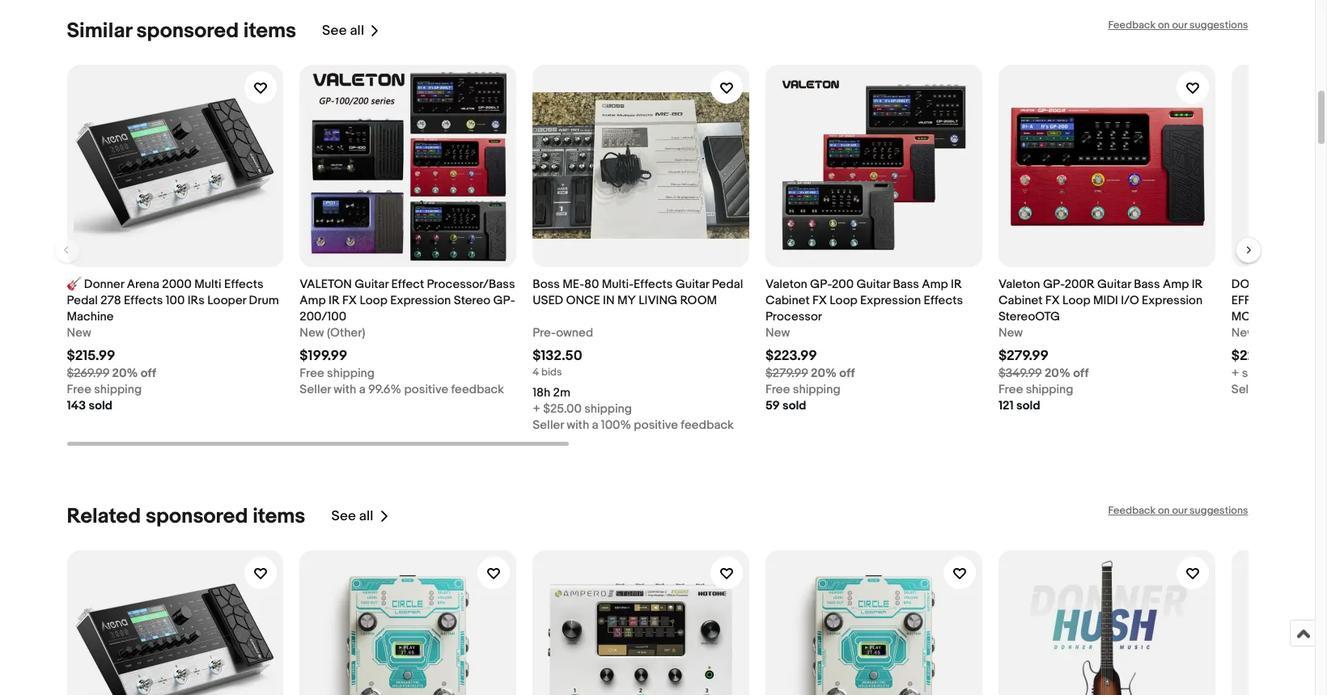 Task type: vqa. For each thing, say whether or not it's contained in the screenshot.
luxury
no



Task type: describe. For each thing, give the bounding box(es) containing it.
see all for related sponsored items
[[331, 508, 373, 525]]

items for related sponsored items
[[253, 504, 305, 529]]

free shipping text field for $223.99
[[766, 382, 840, 398]]

143
[[67, 398, 86, 413]]

gp- inside valeton guitar effect processor/bass amp ir fx loop expression stereo gp- 200/100 new (other) $199.99 free shipping seller with a 99.6% positive feedback
[[493, 293, 515, 308]]

$199.99 text field
[[300, 348, 347, 364]]

shipping inside valeton gp-200r guitar bass amp ir cabinet fx loop midi i/o expression stereootg new $279.99 $349.99 20% off free shipping 121 sold
[[1026, 382, 1073, 397]]

new inside "🎸 donner arena 2000 multi effects pedal 278 effects 100 irs looper drum machine new $215.99 $269.99 20% off free shipping 143 sold"
[[67, 325, 91, 341]]

looper
[[207, 293, 246, 308]]

in
[[603, 293, 615, 308]]

boss
[[533, 277, 560, 292]]

previous price $279.99 20% off text field
[[766, 366, 855, 382]]

bass for $223.99
[[893, 277, 919, 292]]

+ inside donner arena 2 new $220.00 + shipping seller with a 100%
[[1231, 366, 1239, 381]]

pre-
[[533, 325, 556, 341]]

2
[[1326, 277, 1327, 292]]

99.6%
[[368, 382, 401, 397]]

guitar inside valeton guitar effect processor/bass amp ir fx loop expression stereo gp- 200/100 new (other) $199.99 free shipping seller with a 99.6% positive feedback
[[355, 277, 388, 292]]

drum
[[249, 293, 279, 308]]

with inside donner arena 2 new $220.00 + shipping seller with a 100%
[[1265, 382, 1288, 397]]

sold for $279.99
[[1016, 398, 1040, 413]]

New text field
[[766, 325, 790, 341]]

previous price $349.99 20% off text field
[[998, 366, 1089, 382]]

valeton for $223.99
[[766, 277, 807, 292]]

$199.99
[[300, 348, 347, 364]]

cabinet for new
[[998, 293, 1043, 308]]

expression inside valeton gp-200r guitar bass amp ir cabinet fx loop midi i/o expression stereootg new $279.99 $349.99 20% off free shipping 121 sold
[[1142, 293, 1203, 308]]

suggestions for similar sponsored items
[[1190, 19, 1248, 31]]

arena
[[127, 277, 159, 292]]

+ inside 'pre-owned $132.50 4 bids 18h 2m + $25.00 shipping seller with a 100% positive feedback'
[[533, 401, 540, 417]]

guitar inside valeton gp-200 guitar bass amp ir cabinet fx loop expression effects processor new $223.99 $279.99 20% off free shipping 59 sold
[[856, 277, 890, 292]]

278
[[101, 293, 121, 308]]

ir for $223.99
[[951, 277, 962, 292]]

🎸 donner arena 2000 multi effects pedal 278 effects 100 irs looper drum machine new $215.99 $269.99 20% off free shipping 143 sold
[[67, 277, 279, 413]]

sold for $215.99
[[89, 398, 112, 413]]

off for $215.99
[[141, 366, 156, 381]]

a inside 'pre-owned $132.50 4 bids 18h 2m + $25.00 shipping seller with a 100% positive feedback'
[[592, 417, 598, 433]]

$132.50
[[533, 348, 582, 364]]

me-
[[562, 277, 584, 292]]

18h
[[533, 385, 550, 400]]

see for similar sponsored items
[[322, 23, 347, 39]]

processor
[[766, 309, 822, 324]]

see all for similar sponsored items
[[322, 23, 364, 39]]

$223.99 text field
[[766, 348, 817, 364]]

effects inside valeton gp-200 guitar bass amp ir cabinet fx loop expression effects processor new $223.99 $279.99 20% off free shipping 59 sold
[[924, 293, 963, 308]]

boss me-80 multi-effects guitar pedal used once in my living room
[[533, 277, 743, 308]]

Free shipping text field
[[300, 366, 375, 382]]

shipping inside valeton gp-200 guitar bass amp ir cabinet fx loop expression effects processor new $223.99 $279.99 20% off free shipping 59 sold
[[793, 382, 840, 397]]

used
[[533, 293, 563, 308]]

pedal for boss me-80 multi-effects guitar pedal used once in my living room
[[712, 277, 743, 292]]

room
[[680, 293, 717, 308]]

new text field for $215.99
[[67, 325, 91, 341]]

valeton for new
[[998, 277, 1040, 292]]

loop for $223.99
[[830, 293, 858, 308]]

feedback on our suggestions for similar sponsored items
[[1108, 19, 1248, 31]]

gp- for new
[[1043, 277, 1065, 292]]

$349.99
[[998, 366, 1042, 381]]

processor/bass
[[427, 277, 515, 292]]

our for similar sponsored items
[[1172, 19, 1187, 31]]

similar
[[67, 19, 132, 44]]

free inside "🎸 donner arena 2000 multi effects pedal 278 effects 100 irs looper drum machine new $215.99 $269.99 20% off free shipping 143 sold"
[[67, 382, 91, 397]]

feedback on our suggestions link for related sponsored items
[[1108, 504, 1248, 517]]

valeton gp-200 guitar bass amp ir cabinet fx loop expression effects processor new $223.99 $279.99 20% off free shipping 59 sold
[[766, 277, 963, 413]]

4
[[533, 366, 539, 379]]

18h 2m text field
[[533, 385, 570, 401]]

seller inside donner arena 2 new $220.00 + shipping seller with a 100%
[[1231, 382, 1263, 397]]

sponsored for similar
[[136, 19, 239, 44]]

shipping inside 'pre-owned $132.50 4 bids 18h 2m + $25.00 shipping seller with a 100% positive feedback'
[[584, 401, 632, 417]]

shipping inside valeton guitar effect processor/bass amp ir fx loop expression stereo gp- 200/100 new (other) $199.99 free shipping seller with a 99.6% positive feedback
[[327, 366, 375, 381]]

200/100
[[300, 309, 346, 324]]

feedback for related sponsored items
[[1108, 504, 1156, 517]]

100% inside donner arena 2 new $220.00 + shipping seller with a 100%
[[1300, 382, 1327, 397]]

Pre-owned text field
[[533, 325, 593, 341]]

valeton
[[300, 277, 352, 292]]

amp for $223.99
[[922, 277, 948, 292]]

guitar inside boss me-80 multi-effects guitar pedal used once in my living room
[[675, 277, 709, 292]]

fx inside valeton guitar effect processor/bass amp ir fx loop expression stereo gp- 200/100 new (other) $199.99 free shipping seller with a 99.6% positive feedback
[[342, 293, 357, 308]]

irs
[[187, 293, 205, 308]]

$220.00
[[1231, 348, 1285, 364]]

off for $279.99
[[1073, 366, 1089, 381]]

new inside donner arena 2 new $220.00 + shipping seller with a 100%
[[1231, 325, 1256, 341]]

$279.99 for new
[[998, 348, 1049, 364]]

all for similar sponsored items
[[350, 23, 364, 39]]

200r
[[1065, 277, 1095, 292]]

20% inside valeton gp-200 guitar bass amp ir cabinet fx loop expression effects processor new $223.99 $279.99 20% off free shipping 59 sold
[[811, 366, 837, 381]]

+ $25.00 shipping text field
[[533, 401, 632, 417]]

feedback for similar sponsored items
[[1108, 19, 1156, 31]]

feedback inside 'pre-owned $132.50 4 bids 18h 2m + $25.00 shipping seller with a 100% positive feedback'
[[681, 417, 734, 433]]

121
[[998, 398, 1014, 413]]

living
[[639, 293, 677, 308]]

positive inside valeton guitar effect processor/bass amp ir fx loop expression stereo gp- 200/100 new (other) $199.99 free shipping seller with a 99.6% positive feedback
[[404, 382, 448, 397]]

machine
[[67, 309, 114, 324]]

with inside valeton guitar effect processor/bass amp ir fx loop expression stereo gp- 200/100 new (other) $199.99 free shipping seller with a 99.6% positive feedback
[[334, 382, 356, 397]]

pre-owned $132.50 4 bids 18h 2m + $25.00 shipping seller with a 100% positive feedback
[[533, 325, 734, 433]]

similar sponsored items
[[67, 19, 296, 44]]

$279.99 for $223.99
[[766, 366, 808, 381]]

loop inside valeton guitar effect processor/bass amp ir fx loop expression stereo gp- 200/100 new (other) $199.99 free shipping seller with a 99.6% positive feedback
[[360, 293, 388, 308]]

valeton gp-200r guitar bass amp ir cabinet fx loop midi i/o expression stereootg new $279.99 $349.99 20% off free shipping 121 sold
[[998, 277, 1203, 413]]



Task type: locate. For each thing, give the bounding box(es) containing it.
new
[[67, 325, 91, 341], [300, 325, 324, 341], [766, 325, 790, 341], [998, 325, 1023, 341], [1231, 325, 1256, 341]]

positive inside 'pre-owned $132.50 4 bids 18h 2m + $25.00 shipping seller with a 100% positive feedback'
[[634, 417, 678, 433]]

0 horizontal spatial valeton
[[766, 277, 807, 292]]

100
[[166, 293, 185, 308]]

sold
[[89, 398, 112, 413], [783, 398, 806, 413], [1016, 398, 1040, 413]]

$269.99
[[67, 366, 109, 381]]

1 horizontal spatial +
[[1231, 366, 1239, 381]]

3 off from the left
[[1073, 366, 1089, 381]]

20% for $215.99
[[112, 366, 138, 381]]

0 horizontal spatial pedal
[[67, 293, 98, 308]]

multi-
[[602, 277, 634, 292]]

1 vertical spatial feedback
[[1108, 504, 1156, 517]]

0 horizontal spatial bass
[[893, 277, 919, 292]]

seller down $25.00
[[533, 417, 564, 433]]

$25.00
[[543, 401, 582, 417]]

new text field down machine
[[67, 325, 91, 341]]

1 horizontal spatial cabinet
[[998, 293, 1043, 308]]

feedback on our suggestions link
[[1108, 19, 1248, 31], [1108, 504, 1248, 517]]

0 horizontal spatial +
[[533, 401, 540, 417]]

2 our from the top
[[1172, 504, 1187, 517]]

1 bass from the left
[[893, 277, 919, 292]]

1 horizontal spatial pedal
[[712, 277, 743, 292]]

free inside valeton gp-200 guitar bass amp ir cabinet fx loop expression effects processor new $223.99 $279.99 20% off free shipping 59 sold
[[766, 382, 790, 397]]

donner
[[1231, 277, 1281, 292]]

stereo
[[454, 293, 491, 308]]

2 20% from the left
[[811, 366, 837, 381]]

bass for $279.99
[[1134, 277, 1160, 292]]

i/o
[[1121, 293, 1139, 308]]

expression inside valeton gp-200 guitar bass amp ir cabinet fx loop expression effects processor new $223.99 $279.99 20% off free shipping 59 sold
[[860, 293, 921, 308]]

items
[[243, 19, 296, 44], [253, 504, 305, 529]]

amp inside valeton gp-200r guitar bass amp ir cabinet fx loop midi i/o expression stereootg new $279.99 $349.99 20% off free shipping 121 sold
[[1163, 277, 1189, 292]]

bass right 200
[[893, 277, 919, 292]]

fx
[[342, 293, 357, 308], [812, 293, 827, 308], [1045, 293, 1060, 308]]

1 horizontal spatial off
[[839, 366, 855, 381]]

owned
[[556, 325, 593, 341]]

1 free shipping text field from the left
[[67, 382, 142, 398]]

1 vertical spatial all
[[359, 508, 373, 525]]

2 horizontal spatial with
[[1265, 382, 1288, 397]]

59
[[766, 398, 780, 413]]

0 horizontal spatial a
[[359, 382, 365, 397]]

previous price $269.99 20% off text field
[[67, 366, 156, 382]]

Seller with a 100% positive feedback text field
[[533, 417, 734, 434]]

2 horizontal spatial sold
[[1016, 398, 1040, 413]]

121 sold text field
[[998, 398, 1040, 414]]

gp-
[[810, 277, 832, 292], [1043, 277, 1065, 292], [493, 293, 515, 308]]

1 our from the top
[[1172, 19, 1187, 31]]

bass up i/o
[[1134, 277, 1160, 292]]

$279.99 inside valeton gp-200 guitar bass amp ir cabinet fx loop expression effects processor new $223.99 $279.99 20% off free shipping 59 sold
[[766, 366, 808, 381]]

2 horizontal spatial free shipping text field
[[998, 382, 1073, 398]]

suggestions
[[1190, 19, 1248, 31], [1190, 504, 1248, 517]]

20% for $279.99
[[1045, 366, 1070, 381]]

bids
[[541, 366, 562, 379]]

pedal inside "🎸 donner arena 2000 multi effects pedal 278 effects 100 irs looper drum machine new $215.99 $269.99 20% off free shipping 143 sold"
[[67, 293, 98, 308]]

1 vertical spatial sponsored
[[146, 504, 248, 529]]

effect
[[391, 277, 424, 292]]

items for similar sponsored items
[[243, 19, 296, 44]]

New text field
[[67, 325, 91, 341], [998, 325, 1023, 341], [1231, 325, 1256, 341]]

off inside valeton gp-200 guitar bass amp ir cabinet fx loop expression effects processor new $223.99 $279.99 20% off free shipping 59 sold
[[839, 366, 855, 381]]

1 horizontal spatial positive
[[634, 417, 678, 433]]

amp inside valeton guitar effect processor/bass amp ir fx loop expression stereo gp- 200/100 new (other) $199.99 free shipping seller with a 99.6% positive feedback
[[300, 293, 326, 308]]

+ shipping text field
[[1231, 366, 1290, 382]]

fx inside valeton gp-200r guitar bass amp ir cabinet fx loop midi i/o expression stereootg new $279.99 $349.99 20% off free shipping 121 sold
[[1045, 293, 1060, 308]]

3 new from the left
[[766, 325, 790, 341]]

gp- for $223.99
[[810, 277, 832, 292]]

3 new text field from the left
[[1231, 325, 1256, 341]]

1 feedback on our suggestions link from the top
[[1108, 19, 1248, 31]]

1 vertical spatial feedback on our suggestions link
[[1108, 504, 1248, 517]]

1 vertical spatial suggestions
[[1190, 504, 1248, 517]]

fx inside valeton gp-200 guitar bass amp ir cabinet fx loop expression effects processor new $223.99 $279.99 20% off free shipping 59 sold
[[812, 293, 827, 308]]

ir inside valeton gp-200r guitar bass amp ir cabinet fx loop midi i/o expression stereootg new $279.99 $349.99 20% off free shipping 121 sold
[[1192, 277, 1203, 292]]

with left 99.6%
[[334, 382, 356, 397]]

gp- up processor
[[810, 277, 832, 292]]

1 vertical spatial on
[[1158, 504, 1170, 517]]

1 horizontal spatial 100%
[[1300, 382, 1327, 397]]

1 new from the left
[[67, 325, 91, 341]]

loop down 200
[[830, 293, 858, 308]]

gp- right stereo
[[493, 293, 515, 308]]

2 free shipping text field from the left
[[766, 382, 840, 398]]

100% inside 'pre-owned $132.50 4 bids 18h 2m + $25.00 shipping seller with a 100% positive feedback'
[[601, 417, 631, 433]]

0 vertical spatial see all link
[[322, 19, 380, 44]]

items left see all text box
[[253, 504, 305, 529]]

1 horizontal spatial with
[[567, 417, 589, 433]]

feedback on our suggestions for related sponsored items
[[1108, 504, 1248, 517]]

0 vertical spatial see all
[[322, 23, 364, 39]]

guitar left effect
[[355, 277, 388, 292]]

0 horizontal spatial loop
[[360, 293, 388, 308]]

seller
[[300, 382, 331, 397], [1231, 382, 1263, 397], [533, 417, 564, 433]]

0 vertical spatial +
[[1231, 366, 1239, 381]]

0 vertical spatial suggestions
[[1190, 19, 1248, 31]]

1 feedback from the top
[[1108, 19, 1156, 31]]

new inside valeton guitar effect processor/bass amp ir fx loop expression stereo gp- 200/100 new (other) $199.99 free shipping seller with a 99.6% positive feedback
[[300, 325, 324, 341]]

valeton up stereootg on the right of page
[[998, 277, 1040, 292]]

with inside 'pre-owned $132.50 4 bids 18h 2m + $25.00 shipping seller with a 100% positive feedback'
[[567, 417, 589, 433]]

our for related sponsored items
[[1172, 504, 1187, 517]]

free inside valeton guitar effect processor/bass amp ir fx loop expression stereo gp- 200/100 new (other) $199.99 free shipping seller with a 99.6% positive feedback
[[300, 366, 324, 381]]

see
[[322, 23, 347, 39], [331, 508, 356, 525]]

1 loop from the left
[[360, 293, 388, 308]]

sold right '121' at bottom right
[[1016, 398, 1040, 413]]

feedback
[[1108, 19, 1156, 31], [1108, 504, 1156, 517]]

1 horizontal spatial ir
[[951, 277, 962, 292]]

shipping inside donner arena 2 new $220.00 + shipping seller with a 100%
[[1242, 366, 1290, 381]]

cabinet up stereootg on the right of page
[[998, 293, 1043, 308]]

cabinet for $223.99
[[766, 293, 810, 308]]

2 off from the left
[[839, 366, 855, 381]]

new inside valeton gp-200r guitar bass amp ir cabinet fx loop midi i/o expression stereootg new $279.99 $349.99 20% off free shipping 121 sold
[[998, 325, 1023, 341]]

see for related sponsored items
[[331, 508, 356, 525]]

0 horizontal spatial positive
[[404, 382, 448, 397]]

fx down the valeton
[[342, 293, 357, 308]]

2 sold from the left
[[783, 398, 806, 413]]

0 vertical spatial feedback
[[1108, 19, 1156, 31]]

+ down 18h
[[533, 401, 540, 417]]

see all
[[322, 23, 364, 39], [331, 508, 373, 525]]

2 horizontal spatial off
[[1073, 366, 1089, 381]]

$279.99
[[998, 348, 1049, 364], [766, 366, 808, 381]]

ir
[[951, 277, 962, 292], [1192, 277, 1203, 292], [329, 293, 340, 308]]

+ down $220.00
[[1231, 366, 1239, 381]]

new text field up $220.00 text field
[[1231, 325, 1256, 341]]

2 horizontal spatial loop
[[1063, 293, 1090, 308]]

new text field for $279.99
[[998, 325, 1023, 341]]

🎸
[[67, 277, 81, 292]]

1 vertical spatial our
[[1172, 504, 1187, 517]]

valeton inside valeton gp-200 guitar bass amp ir cabinet fx loop expression effects processor new $223.99 $279.99 20% off free shipping 59 sold
[[766, 277, 807, 292]]

new down 200/100
[[300, 325, 324, 341]]

0 horizontal spatial seller
[[300, 382, 331, 397]]

1 vertical spatial $279.99
[[766, 366, 808, 381]]

sold inside valeton gp-200r guitar bass amp ir cabinet fx loop midi i/o expression stereootg new $279.99 $349.99 20% off free shipping 121 sold
[[1016, 398, 1040, 413]]

shipping up 143 sold text box
[[94, 382, 142, 397]]

2 suggestions from the top
[[1190, 504, 1248, 517]]

1 20% from the left
[[112, 366, 138, 381]]

free up '121' at bottom right
[[998, 382, 1023, 397]]

1 horizontal spatial expression
[[860, 293, 921, 308]]

all for related sponsored items
[[359, 508, 373, 525]]

loop down 200r
[[1063, 293, 1090, 308]]

1 horizontal spatial bass
[[1134, 277, 1160, 292]]

sold inside valeton gp-200 guitar bass amp ir cabinet fx loop expression effects processor new $223.99 $279.99 20% off free shipping 59 sold
[[783, 398, 806, 413]]

loop for new
[[1063, 293, 1090, 308]]

effects inside boss me-80 multi-effects guitar pedal used once in my living room
[[634, 277, 673, 292]]

0 vertical spatial sponsored
[[136, 19, 239, 44]]

1 off from the left
[[141, 366, 156, 381]]

0 horizontal spatial gp-
[[493, 293, 515, 308]]

see all link for related sponsored items
[[331, 504, 390, 529]]

loop
[[360, 293, 388, 308], [830, 293, 858, 308], [1063, 293, 1090, 308]]

1 horizontal spatial seller
[[533, 417, 564, 433]]

5 new from the left
[[1231, 325, 1256, 341]]

with down $25.00
[[567, 417, 589, 433]]

amp inside valeton gp-200 guitar bass amp ir cabinet fx loop expression effects processor new $223.99 $279.99 20% off free shipping 59 sold
[[922, 277, 948, 292]]

1 horizontal spatial sold
[[783, 398, 806, 413]]

0 vertical spatial all
[[350, 23, 364, 39]]

1 feedback on our suggestions from the top
[[1108, 19, 1248, 31]]

20% right "$349.99"
[[1045, 366, 1070, 381]]

free shipping text field down $269.99
[[67, 382, 142, 398]]

1 horizontal spatial fx
[[812, 293, 827, 308]]

1 horizontal spatial gp-
[[810, 277, 832, 292]]

free
[[300, 366, 324, 381], [67, 382, 91, 397], [766, 382, 790, 397], [998, 382, 1023, 397]]

off inside "🎸 donner arena 2000 multi effects pedal 278 effects 100 irs looper drum machine new $215.99 $269.99 20% off free shipping 143 sold"
[[141, 366, 156, 381]]

gp- up stereootg on the right of page
[[1043, 277, 1065, 292]]

0 vertical spatial our
[[1172, 19, 1187, 31]]

valeton up processor
[[766, 277, 807, 292]]

2 feedback from the top
[[1108, 504, 1156, 517]]

1 horizontal spatial $279.99
[[998, 348, 1049, 364]]

0 vertical spatial see
[[322, 23, 347, 39]]

1 vertical spatial items
[[253, 504, 305, 529]]

2 horizontal spatial a
[[1291, 382, 1297, 397]]

positive
[[404, 382, 448, 397], [634, 417, 678, 433]]

80
[[584, 277, 599, 292]]

with
[[334, 382, 356, 397], [1265, 382, 1288, 397], [567, 417, 589, 433]]

arena
[[1284, 277, 1324, 292]]

0 horizontal spatial free shipping text field
[[67, 382, 142, 398]]

gp- inside valeton gp-200r guitar bass amp ir cabinet fx loop midi i/o expression stereootg new $279.99 $349.99 20% off free shipping 121 sold
[[1043, 277, 1065, 292]]

with down $220.00
[[1265, 382, 1288, 397]]

1 guitar from the left
[[355, 277, 388, 292]]

+
[[1231, 366, 1239, 381], [533, 401, 540, 417]]

0 horizontal spatial 100%
[[601, 417, 631, 433]]

1 horizontal spatial 20%
[[811, 366, 837, 381]]

2 horizontal spatial fx
[[1045, 293, 1060, 308]]

new inside valeton gp-200 guitar bass amp ir cabinet fx loop expression effects processor new $223.99 $279.99 20% off free shipping 59 sold
[[766, 325, 790, 341]]

cabinet inside valeton gp-200r guitar bass amp ir cabinet fx loop midi i/o expression stereootg new $279.99 $349.99 20% off free shipping 121 sold
[[998, 293, 1043, 308]]

guitar
[[355, 277, 388, 292], [675, 277, 709, 292], [856, 277, 890, 292], [1097, 277, 1131, 292]]

loop up (other)
[[360, 293, 388, 308]]

bass inside valeton gp-200r guitar bass amp ir cabinet fx loop midi i/o expression stereootg new $279.99 $349.99 20% off free shipping 121 sold
[[1134, 277, 1160, 292]]

Seller with a 100% text field
[[1231, 382, 1327, 398]]

a inside valeton guitar effect processor/bass amp ir fx loop expression stereo gp- 200/100 new (other) $199.99 free shipping seller with a 99.6% positive feedback
[[359, 382, 365, 397]]

loop inside valeton gp-200r guitar bass amp ir cabinet fx loop midi i/o expression stereootg new $279.99 $349.99 20% off free shipping 121 sold
[[1063, 293, 1090, 308]]

Free shipping text field
[[67, 382, 142, 398], [766, 382, 840, 398], [998, 382, 1073, 398]]

seller inside 'pre-owned $132.50 4 bids 18h 2m + $25.00 shipping seller with a 100% positive feedback'
[[533, 417, 564, 433]]

2 horizontal spatial ir
[[1192, 277, 1203, 292]]

0 horizontal spatial cabinet
[[766, 293, 810, 308]]

1 horizontal spatial amp
[[922, 277, 948, 292]]

on for similar sponsored items
[[1158, 19, 1170, 31]]

see all link
[[322, 19, 380, 44], [331, 504, 390, 529]]

1 horizontal spatial a
[[592, 417, 598, 433]]

pedal up room
[[712, 277, 743, 292]]

shipping down $220.00
[[1242, 366, 1290, 381]]

free shipping text field down $223.99 text box
[[766, 382, 840, 398]]

3 guitar from the left
[[856, 277, 890, 292]]

2 feedback on our suggestions from the top
[[1108, 504, 1248, 517]]

1 fx from the left
[[342, 293, 357, 308]]

sponsored for related
[[146, 504, 248, 529]]

stereootg
[[998, 309, 1060, 324]]

sold right 59
[[783, 398, 806, 413]]

new down machine
[[67, 325, 91, 341]]

0 horizontal spatial $279.99
[[766, 366, 808, 381]]

2 feedback on our suggestions link from the top
[[1108, 504, 1248, 517]]

all
[[350, 23, 364, 39], [359, 508, 373, 525]]

expression
[[390, 293, 451, 308], [860, 293, 921, 308], [1142, 293, 1203, 308]]

1 horizontal spatial loop
[[830, 293, 858, 308]]

fx up stereootg on the right of page
[[1045, 293, 1060, 308]]

1 expression from the left
[[390, 293, 451, 308]]

0 horizontal spatial sold
[[89, 398, 112, 413]]

2 valeton from the left
[[998, 277, 1040, 292]]

0 vertical spatial pedal
[[712, 277, 743, 292]]

See all text field
[[322, 23, 364, 39]]

free down $199.99
[[300, 366, 324, 381]]

20% right $269.99
[[112, 366, 138, 381]]

$279.99 text field
[[998, 348, 1049, 364]]

multi
[[194, 277, 221, 292]]

1 horizontal spatial new text field
[[998, 325, 1023, 341]]

(other)
[[327, 325, 365, 341]]

143 sold text field
[[67, 398, 112, 414]]

2000
[[162, 277, 192, 292]]

2m
[[553, 385, 570, 400]]

2 horizontal spatial new text field
[[1231, 325, 1256, 341]]

my
[[617, 293, 636, 308]]

1 horizontal spatial free shipping text field
[[766, 382, 840, 398]]

0 horizontal spatial fx
[[342, 293, 357, 308]]

valeton
[[766, 277, 807, 292], [998, 277, 1040, 292]]

guitar up the midi at the right top of page
[[1097, 277, 1131, 292]]

cabinet up processor
[[766, 293, 810, 308]]

0 horizontal spatial feedback
[[451, 382, 504, 397]]

2 on from the top
[[1158, 504, 1170, 517]]

1 vertical spatial feedback on our suggestions
[[1108, 504, 1248, 517]]

2 bass from the left
[[1134, 277, 1160, 292]]

on for related sponsored items
[[1158, 504, 1170, 517]]

1 vertical spatial pedal
[[67, 293, 98, 308]]

2 loop from the left
[[830, 293, 858, 308]]

sold inside "🎸 donner arena 2000 multi effects pedal 278 effects 100 irs looper drum machine new $215.99 $269.99 20% off free shipping 143 sold"
[[89, 398, 112, 413]]

ir for $279.99
[[1192, 277, 1203, 292]]

shipping up the 59 sold text field
[[793, 382, 840, 397]]

positive right the + $25.00 shipping text field
[[634, 417, 678, 433]]

2 horizontal spatial gp-
[[1043, 277, 1065, 292]]

20% inside valeton gp-200r guitar bass amp ir cabinet fx loop midi i/o expression stereootg new $279.99 $349.99 20% off free shipping 121 sold
[[1045, 366, 1070, 381]]

amp
[[922, 277, 948, 292], [1163, 277, 1189, 292], [300, 293, 326, 308]]

cabinet inside valeton gp-200 guitar bass amp ir cabinet fx loop expression effects processor new $223.99 $279.99 20% off free shipping 59 sold
[[766, 293, 810, 308]]

$132.50 text field
[[533, 348, 582, 364]]

fx up processor
[[812, 293, 827, 308]]

free inside valeton gp-200r guitar bass amp ir cabinet fx loop midi i/o expression stereootg new $279.99 $349.99 20% off free shipping 121 sold
[[998, 382, 1023, 397]]

sponsored
[[136, 19, 239, 44], [146, 504, 248, 529]]

sold right 143
[[89, 398, 112, 413]]

bass
[[893, 277, 919, 292], [1134, 277, 1160, 292]]

4 bids text field
[[533, 366, 562, 379]]

related
[[67, 504, 141, 529]]

0 horizontal spatial ir
[[329, 293, 340, 308]]

free shipping text field for $215.99
[[67, 382, 142, 398]]

0 vertical spatial positive
[[404, 382, 448, 397]]

1 new text field from the left
[[67, 325, 91, 341]]

See all text field
[[331, 508, 373, 525]]

1 vertical spatial see all link
[[331, 504, 390, 529]]

loop inside valeton gp-200 guitar bass amp ir cabinet fx loop expression effects processor new $223.99 $279.99 20% off free shipping 59 sold
[[830, 293, 858, 308]]

20% down $223.99 text box
[[811, 366, 837, 381]]

1 cabinet from the left
[[766, 293, 810, 308]]

ir inside valeton gp-200 guitar bass amp ir cabinet fx loop expression effects processor new $223.99 $279.99 20% off free shipping 59 sold
[[951, 277, 962, 292]]

$215.99 text field
[[67, 348, 115, 364]]

3 expression from the left
[[1142, 293, 1203, 308]]

0 horizontal spatial off
[[141, 366, 156, 381]]

shipping down $199.99
[[327, 366, 375, 381]]

0 vertical spatial feedback on our suggestions link
[[1108, 19, 1248, 31]]

gp- inside valeton gp-200 guitar bass amp ir cabinet fx loop expression effects processor new $223.99 $279.99 20% off free shipping 59 sold
[[810, 277, 832, 292]]

bass inside valeton gp-200 guitar bass amp ir cabinet fx loop expression effects processor new $223.99 $279.99 20% off free shipping 59 sold
[[893, 277, 919, 292]]

2 expression from the left
[[860, 293, 921, 308]]

expression inside valeton guitar effect processor/bass amp ir fx loop expression stereo gp- 200/100 new (other) $199.99 free shipping seller with a 99.6% positive feedback
[[390, 293, 451, 308]]

0 horizontal spatial expression
[[390, 293, 451, 308]]

0 horizontal spatial amp
[[300, 293, 326, 308]]

3 free shipping text field from the left
[[998, 382, 1073, 398]]

see all link for similar sponsored items
[[322, 19, 380, 44]]

0 horizontal spatial with
[[334, 382, 356, 397]]

$279.99 down $223.99
[[766, 366, 808, 381]]

200
[[832, 277, 854, 292]]

free shipping text field down "$349.99"
[[998, 382, 1073, 398]]

2 horizontal spatial 20%
[[1045, 366, 1070, 381]]

20%
[[112, 366, 138, 381], [811, 366, 837, 381], [1045, 366, 1070, 381]]

our
[[1172, 19, 1187, 31], [1172, 504, 1187, 517]]

1 vertical spatial +
[[533, 401, 540, 417]]

1 suggestions from the top
[[1190, 19, 1248, 31]]

guitar inside valeton gp-200r guitar bass amp ir cabinet fx loop midi i/o expression stereootg new $279.99 $349.99 20% off free shipping 121 sold
[[1097, 277, 1131, 292]]

amp for $279.99
[[1163, 277, 1189, 292]]

3 20% from the left
[[1045, 366, 1070, 381]]

off inside valeton gp-200r guitar bass amp ir cabinet fx loop midi i/o expression stereootg new $279.99 $349.99 20% off free shipping 121 sold
[[1073, 366, 1089, 381]]

1 sold from the left
[[89, 398, 112, 413]]

free shipping text field for $279.99
[[998, 382, 1073, 398]]

midi
[[1093, 293, 1118, 308]]

donner arena 2 new $220.00 + shipping seller with a 100%
[[1231, 277, 1327, 397]]

0 vertical spatial feedback on our suggestions
[[1108, 19, 1248, 31]]

pedal for 🎸 donner arena 2000 multi effects pedal 278 effects 100 irs looper drum machine new $215.99 $269.99 20% off free shipping 143 sold
[[67, 293, 98, 308]]

0 vertical spatial $279.99
[[998, 348, 1049, 364]]

$279.99 up "$349.99"
[[998, 348, 1049, 364]]

New (Other) text field
[[300, 325, 365, 341]]

2 horizontal spatial seller
[[1231, 382, 1263, 397]]

ir inside valeton guitar effect processor/bass amp ir fx loop expression stereo gp- 200/100 new (other) $199.99 free shipping seller with a 99.6% positive feedback
[[329, 293, 340, 308]]

1 vertical spatial positive
[[634, 417, 678, 433]]

pedal up machine
[[67, 293, 98, 308]]

1 horizontal spatial valeton
[[998, 277, 1040, 292]]

100%
[[1300, 382, 1327, 397], [601, 417, 631, 433]]

1 valeton from the left
[[766, 277, 807, 292]]

off
[[141, 366, 156, 381], [839, 366, 855, 381], [1073, 366, 1089, 381]]

1 vertical spatial see all
[[331, 508, 373, 525]]

20% inside "🎸 donner arena 2000 multi effects pedal 278 effects 100 irs looper drum machine new $215.99 $269.99 20% off free shipping 143 sold"
[[112, 366, 138, 381]]

valeton guitar effect processor/bass amp ir fx loop expression stereo gp- 200/100 new (other) $199.99 free shipping seller with a 99.6% positive feedback
[[300, 277, 515, 397]]

2 new from the left
[[300, 325, 324, 341]]

feedback inside valeton guitar effect processor/bass amp ir fx loop expression stereo gp- 200/100 new (other) $199.99 free shipping seller with a 99.6% positive feedback
[[451, 382, 504, 397]]

3 loop from the left
[[1063, 293, 1090, 308]]

shipping down "$349.99"
[[1026, 382, 1073, 397]]

0 vertical spatial on
[[1158, 19, 1170, 31]]

fx for $223.99
[[812, 293, 827, 308]]

2 cabinet from the left
[[998, 293, 1043, 308]]

a inside donner arena 2 new $220.00 + shipping seller with a 100%
[[1291, 382, 1297, 397]]

0 vertical spatial items
[[243, 19, 296, 44]]

2 horizontal spatial amp
[[1163, 277, 1189, 292]]

pedal
[[712, 277, 743, 292], [67, 293, 98, 308]]

fx for new
[[1045, 293, 1060, 308]]

new down stereootg on the right of page
[[998, 325, 1023, 341]]

seller inside valeton guitar effect processor/bass amp ir fx loop expression stereo gp- 200/100 new (other) $199.99 free shipping seller with a 99.6% positive feedback
[[300, 382, 331, 397]]

2 fx from the left
[[812, 293, 827, 308]]

1 vertical spatial 100%
[[601, 417, 631, 433]]

1 on from the top
[[1158, 19, 1170, 31]]

0 horizontal spatial new text field
[[67, 325, 91, 341]]

feedback
[[451, 382, 504, 397], [681, 417, 734, 433]]

feedback on our suggestions
[[1108, 19, 1248, 31], [1108, 504, 1248, 517]]

2 new text field from the left
[[998, 325, 1023, 341]]

1 vertical spatial feedback
[[681, 417, 734, 433]]

related sponsored items
[[67, 504, 305, 529]]

2 horizontal spatial expression
[[1142, 293, 1203, 308]]

$223.99
[[766, 348, 817, 364]]

shipping up the seller with a 100% positive feedback text box
[[584, 401, 632, 417]]

new down processor
[[766, 325, 790, 341]]

a
[[359, 382, 365, 397], [1291, 382, 1297, 397], [592, 417, 598, 433]]

4 new from the left
[[998, 325, 1023, 341]]

$215.99
[[67, 348, 115, 364]]

new up $220.00 text field
[[1231, 325, 1256, 341]]

0 vertical spatial 100%
[[1300, 382, 1327, 397]]

$220.00 text field
[[1231, 348, 1285, 364]]

1 horizontal spatial feedback
[[681, 417, 734, 433]]

free up 143
[[67, 382, 91, 397]]

items left see all text field
[[243, 19, 296, 44]]

2 guitar from the left
[[675, 277, 709, 292]]

pedal inside boss me-80 multi-effects guitar pedal used once in my living room
[[712, 277, 743, 292]]

3 fx from the left
[[1045, 293, 1060, 308]]

59 sold text field
[[766, 398, 806, 414]]

4 guitar from the left
[[1097, 277, 1131, 292]]

seller down $199.99
[[300, 382, 331, 397]]

guitar up room
[[675, 277, 709, 292]]

suggestions for related sponsored items
[[1190, 504, 1248, 517]]

1 vertical spatial see
[[331, 508, 356, 525]]

0 horizontal spatial 20%
[[112, 366, 138, 381]]

3 sold from the left
[[1016, 398, 1040, 413]]

on
[[1158, 19, 1170, 31], [1158, 504, 1170, 517]]

donner
[[84, 277, 124, 292]]

new text field down stereootg on the right of page
[[998, 325, 1023, 341]]

guitar right 200
[[856, 277, 890, 292]]

Seller with a 99.6% positive feedback text field
[[300, 382, 504, 398]]

shipping inside "🎸 donner arena 2000 multi effects pedal 278 effects 100 irs looper drum machine new $215.99 $269.99 20% off free shipping 143 sold"
[[94, 382, 142, 397]]

0 vertical spatial feedback
[[451, 382, 504, 397]]

$279.99 inside valeton gp-200r guitar bass amp ir cabinet fx loop midi i/o expression stereootg new $279.99 $349.99 20% off free shipping 121 sold
[[998, 348, 1049, 364]]

seller down $220.00
[[1231, 382, 1263, 397]]

free up 59
[[766, 382, 790, 397]]

valeton inside valeton gp-200r guitar bass amp ir cabinet fx loop midi i/o expression stereootg new $279.99 $349.99 20% off free shipping 121 sold
[[998, 277, 1040, 292]]

positive right 99.6%
[[404, 382, 448, 397]]

effects
[[224, 277, 263, 292], [634, 277, 673, 292], [124, 293, 163, 308], [924, 293, 963, 308]]

once
[[566, 293, 600, 308]]

cabinet
[[766, 293, 810, 308], [998, 293, 1043, 308]]

feedback on our suggestions link for similar sponsored items
[[1108, 19, 1248, 31]]



